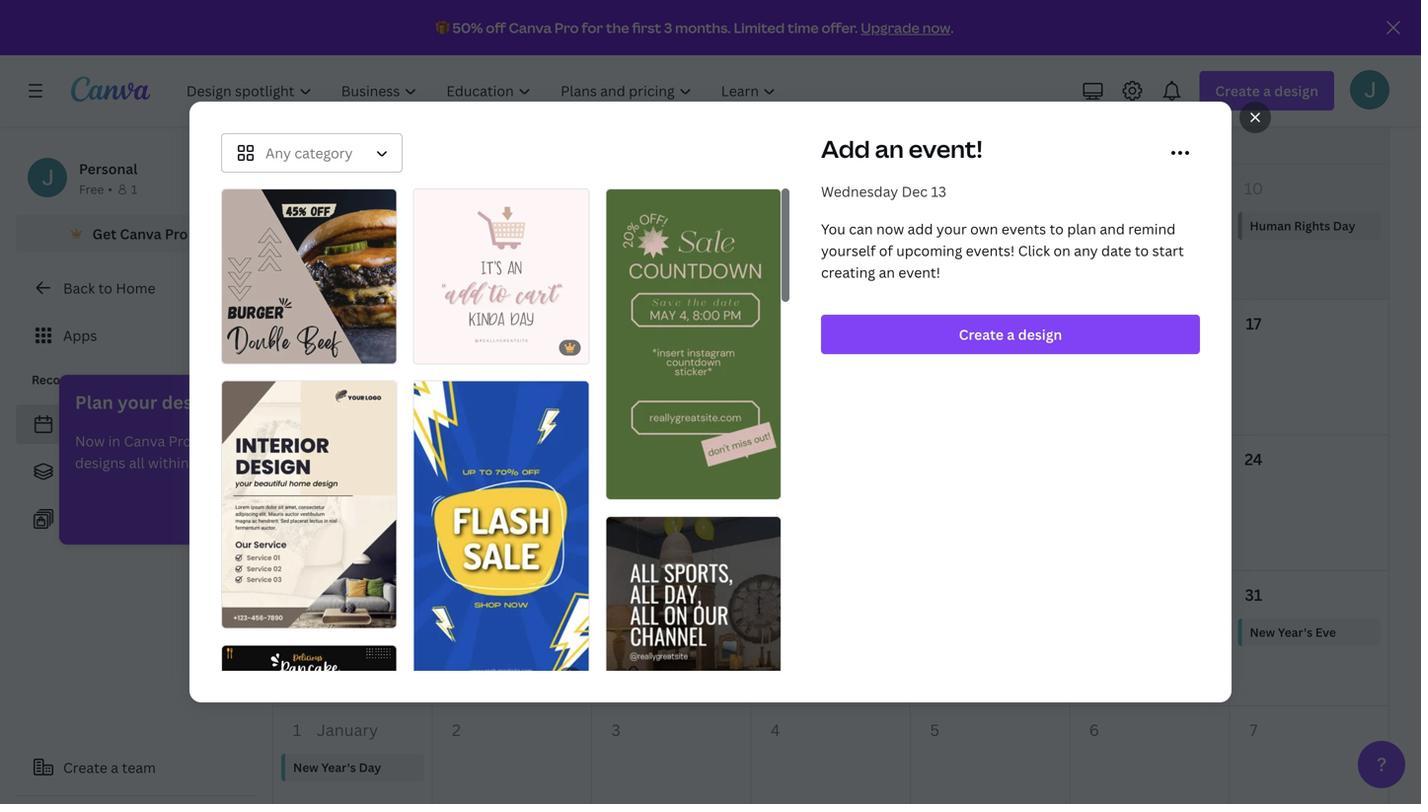 Task type: describe. For each thing, give the bounding box(es) containing it.
0 vertical spatial time
[[788, 18, 819, 37]]

all
[[129, 454, 145, 473]]

content planner link
[[16, 405, 257, 444]]

january
[[317, 720, 378, 741]]

first
[[632, 18, 662, 37]]

row containing christmas
[[274, 572, 1389, 707]]

your inside 'now in canva pro. save time and plan your designs all within canva.'
[[328, 432, 358, 451]]

0 vertical spatial add an event!
[[822, 133, 983, 165]]

plan inside 'now in canva pro. save time and plan your designs all within canva.'
[[295, 432, 325, 451]]

to inside back to home link
[[98, 279, 113, 298]]

back
[[63, 279, 95, 298]]

row containing international mountain day
[[274, 300, 1389, 436]]

own
[[971, 220, 999, 238]]

day for human rights day
[[1334, 218, 1356, 234]]

human rights day button
[[1239, 212, 1382, 240]]

0 vertical spatial to
[[1050, 220, 1064, 238]]

event! inside button
[[656, 353, 692, 369]]

save
[[198, 432, 230, 451]]

day for new year's day
[[359, 760, 381, 776]]

cookie day
[[293, 218, 358, 234]]

home
[[116, 279, 156, 298]]

any category
[[266, 144, 353, 162]]

in inside 'now in canva pro. save time and plan your designs all within canva.'
[[108, 432, 121, 451]]

mountain
[[371, 353, 427, 369]]

add an event! button
[[601, 348, 743, 375]]

cookie
[[293, 218, 333, 234]]

event! inside you can now add your own events to plan and remind yourself of upcoming events! click on any date to start creating an event!
[[899, 263, 941, 282]]

content
[[63, 415, 118, 434]]

offer.
[[822, 18, 858, 37]]

pro inside button
[[165, 225, 188, 243]]

add inside button
[[612, 353, 636, 369]]

team
[[122, 759, 156, 778]]

content planner
[[63, 415, 173, 434]]

apps link
[[16, 316, 257, 355]]

create a design button
[[822, 315, 1201, 355]]

1
[[131, 181, 138, 197]]

christmas button
[[281, 619, 424, 647]]

wednesday
[[822, 182, 899, 201]]

0 vertical spatial event!
[[909, 133, 983, 165]]

1 horizontal spatial designs
[[162, 391, 228, 415]]

designs inside 'now in canva pro. save time and plan your designs all within canva.'
[[75, 454, 126, 473]]

blue white minimalist flash sale instagram story image
[[414, 382, 589, 692]]

13
[[932, 182, 947, 201]]

an inside button
[[639, 353, 653, 369]]

international
[[293, 353, 369, 369]]

got it
[[296, 500, 334, 519]]

creating
[[822, 263, 876, 282]]

upgrade
[[861, 18, 920, 37]]

pro.
[[169, 432, 195, 451]]

add
[[908, 220, 934, 238]]

🎁 50% off canva pro for the first 3 months. limited time offer. upgrade now .
[[436, 18, 954, 37]]

new year's eve
[[1250, 624, 1337, 641]]

crossword puzzle day
[[772, 489, 898, 505]]

crossword puzzle day row
[[274, 436, 1389, 572]]

get
[[92, 225, 117, 243]]

add a subheading image
[[222, 190, 397, 364]]

plan your designs in advance
[[75, 391, 326, 415]]

create a team
[[63, 759, 156, 778]]

new year's eve button
[[1239, 619, 1382, 647]]

row containing cookie day
[[274, 165, 1389, 300]]

you
[[822, 220, 846, 238]]

50%
[[453, 18, 483, 37]]

crossword puzzle day button
[[760, 483, 906, 511]]

upgrade now button
[[861, 18, 951, 37]]

0 vertical spatial an
[[876, 133, 904, 165]]

day right 'cookie'
[[336, 218, 358, 234]]

click
[[1019, 241, 1051, 260]]

now
[[75, 432, 105, 451]]

personal
[[79, 159, 138, 178]]

3
[[664, 18, 673, 37]]

countdown modern femenine instagram sotry image
[[607, 190, 781, 500]]

canva inside button
[[120, 225, 162, 243]]

crossword
[[772, 489, 833, 505]]

add a heading (facebook post) image
[[222, 646, 397, 792]]

the
[[606, 18, 630, 37]]

0 horizontal spatial your
[[118, 391, 157, 415]]

eve
[[1316, 624, 1337, 641]]

christmas
[[293, 624, 352, 641]]

1 horizontal spatial pro
[[555, 18, 579, 37]]

cookie day button
[[281, 212, 424, 240]]

upcoming
[[897, 241, 963, 260]]

it
[[324, 500, 334, 519]]

got
[[296, 500, 321, 519]]

of
[[880, 241, 893, 260]]

months.
[[676, 18, 731, 37]]



Task type: locate. For each thing, give the bounding box(es) containing it.
events!
[[966, 241, 1015, 260]]

now right upgrade
[[923, 18, 951, 37]]

time left offer.
[[788, 18, 819, 37]]

0 vertical spatial year's
[[1279, 624, 1313, 641]]

1 horizontal spatial year's
[[1279, 624, 1313, 641]]

designs
[[162, 391, 228, 415], [75, 454, 126, 473]]

on
[[1054, 241, 1071, 260]]

in left advance
[[232, 391, 248, 415]]

any
[[266, 144, 291, 162]]

a inside dropdown button
[[1008, 325, 1015, 344]]

day right puzzle in the right of the page
[[876, 489, 898, 505]]

0 horizontal spatial a
[[111, 759, 119, 778]]

a for design
[[1008, 325, 1015, 344]]

1 horizontal spatial to
[[1050, 220, 1064, 238]]

0 horizontal spatial and
[[267, 432, 292, 451]]

0 vertical spatial create
[[960, 325, 1004, 344]]

pro left the for
[[555, 18, 579, 37]]

advance
[[252, 391, 326, 415]]

plan
[[75, 391, 113, 415]]

new year's day
[[293, 760, 381, 776]]

free
[[79, 181, 104, 197]]

and
[[1100, 220, 1126, 238], [267, 432, 292, 451]]

a left design
[[1008, 325, 1015, 344]]

top level navigation element
[[174, 71, 793, 111]]

list containing content planner
[[16, 405, 257, 539]]

new for new year's eve
[[1250, 624, 1276, 641]]

0 horizontal spatial time
[[233, 432, 263, 451]]

time right save
[[233, 432, 263, 451]]

canva.
[[193, 454, 238, 473]]

events
[[1002, 220, 1047, 238]]

1 vertical spatial designs
[[75, 454, 126, 473]]

for
[[582, 18, 603, 37]]

your up "it"
[[328, 432, 358, 451]]

in right now
[[108, 432, 121, 451]]

limited
[[734, 18, 785, 37]]

0 vertical spatial designs
[[162, 391, 228, 415]]

canva right get
[[120, 225, 162, 243]]

day right rights
[[1334, 218, 1356, 234]]

time
[[788, 18, 819, 37], [233, 432, 263, 451]]

new left eve
[[1250, 624, 1276, 641]]

1 vertical spatial add
[[612, 353, 636, 369]]

back to home
[[63, 279, 156, 298]]

0 horizontal spatial in
[[108, 432, 121, 451]]

plan
[[1068, 220, 1097, 238], [295, 432, 325, 451]]

add an event! inside button
[[612, 353, 692, 369]]

date
[[1102, 241, 1132, 260]]

new for new year's day
[[293, 760, 319, 776]]

1 horizontal spatial add
[[822, 133, 871, 165]]

start
[[1153, 241, 1185, 260]]

create a team button
[[16, 749, 257, 788]]

1 horizontal spatial now
[[923, 18, 951, 37]]

create a design
[[960, 325, 1063, 344]]

to down remind
[[1136, 241, 1150, 260]]

and down advance
[[267, 432, 292, 451]]

plan up any
[[1068, 220, 1097, 238]]

0 horizontal spatial new
[[293, 760, 319, 776]]

get canva pro button
[[16, 215, 257, 253]]

1 vertical spatial a
[[111, 759, 119, 778]]

a left team
[[111, 759, 119, 778]]

back to home link
[[16, 269, 257, 308]]

new inside "button"
[[1250, 624, 1276, 641]]

🎁
[[436, 18, 450, 37]]

within
[[148, 454, 189, 473]]

1 vertical spatial time
[[233, 432, 263, 451]]

create left team
[[63, 759, 108, 778]]

a for team
[[111, 759, 119, 778]]

year's down january
[[322, 760, 356, 776]]

create for create a team
[[63, 759, 108, 778]]

1 horizontal spatial create
[[960, 325, 1004, 344]]

now inside you can now add your own events to plan and remind yourself of upcoming events! click on any date to start creating an event!
[[877, 220, 905, 238]]

apps
[[63, 326, 97, 345]]

to
[[1050, 220, 1064, 238], [1136, 241, 1150, 260], [98, 279, 113, 298]]

international mountain day button
[[281, 348, 452, 375]]

and up date
[[1100, 220, 1126, 238]]

year's inside "button"
[[1279, 624, 1313, 641]]

1 horizontal spatial and
[[1100, 220, 1126, 238]]

mockups
[[63, 463, 123, 481]]

designs down now
[[75, 454, 126, 473]]

1 horizontal spatial your
[[328, 432, 358, 451]]

0 vertical spatial and
[[1100, 220, 1126, 238]]

1 horizontal spatial add an event!
[[822, 133, 983, 165]]

1 horizontal spatial time
[[788, 18, 819, 37]]

category
[[295, 144, 353, 162]]

it's an "add to cart" kinda day pink instagram quote post image
[[414, 190, 589, 364]]

yourself
[[822, 241, 876, 260]]

new down january
[[293, 760, 319, 776]]

an inside you can now add your own events to plan and remind yourself of upcoming events! click on any date to start creating an event!
[[879, 263, 896, 282]]

4 row from the top
[[274, 572, 1389, 707]]

to right the "back" on the left
[[98, 279, 113, 298]]

0 horizontal spatial plan
[[295, 432, 325, 451]]

1 horizontal spatial a
[[1008, 325, 1015, 344]]

free •
[[79, 181, 112, 197]]

add
[[822, 133, 871, 165], [612, 353, 636, 369]]

canva up all
[[124, 432, 165, 451]]

design
[[1019, 325, 1063, 344]]

pro
[[555, 18, 579, 37], [165, 225, 188, 243]]

0 horizontal spatial designs
[[75, 454, 126, 473]]

create left design
[[960, 325, 1004, 344]]

a inside button
[[111, 759, 119, 778]]

create for create a design
[[960, 325, 1004, 344]]

day inside january row
[[359, 760, 381, 776]]

puzzle
[[836, 489, 873, 505]]

plan down advance
[[295, 432, 325, 451]]

1 vertical spatial plan
[[295, 432, 325, 451]]

plan inside you can now add your own events to plan and remind yourself of upcoming events! click on any date to start creating an event!
[[1068, 220, 1097, 238]]

mockups link
[[16, 452, 257, 492]]

event!
[[909, 133, 983, 165], [899, 263, 941, 282], [656, 353, 692, 369]]

0 vertical spatial now
[[923, 18, 951, 37]]

new inside button
[[293, 760, 319, 776]]

list
[[16, 405, 257, 539]]

wednesday dec 13
[[822, 182, 947, 201]]

dec
[[902, 182, 928, 201]]

1 vertical spatial year's
[[322, 760, 356, 776]]

1 row from the top
[[274, 29, 1389, 165]]

to up on
[[1050, 220, 1064, 238]]

0 vertical spatial new
[[1250, 624, 1276, 641]]

get canva pro
[[92, 225, 188, 243]]

1 vertical spatial new
[[293, 760, 319, 776]]

0 vertical spatial canva
[[509, 18, 552, 37]]

1 vertical spatial add an event!
[[612, 353, 692, 369]]

1 vertical spatial now
[[877, 220, 905, 238]]

remind
[[1129, 220, 1176, 238]]

a
[[1008, 325, 1015, 344], [111, 759, 119, 778]]

day right mountain on the left top of the page
[[430, 353, 452, 369]]

january row
[[274, 707, 1389, 805]]

2 vertical spatial canva
[[124, 432, 165, 451]]

day inside 'button'
[[1334, 218, 1356, 234]]

0 horizontal spatial add an event!
[[612, 353, 692, 369]]

1 vertical spatial pro
[[165, 225, 188, 243]]

create inside dropdown button
[[960, 325, 1004, 344]]

0 horizontal spatial add
[[612, 353, 636, 369]]

got it button
[[270, 490, 359, 529]]

canva
[[509, 18, 552, 37], [120, 225, 162, 243], [124, 432, 165, 451]]

time inside 'now in canva pro. save time and plan your designs all within canva.'
[[233, 432, 263, 451]]

0 horizontal spatial to
[[98, 279, 113, 298]]

now
[[923, 18, 951, 37], [877, 220, 905, 238]]

•
[[108, 181, 112, 197]]

1 vertical spatial event!
[[899, 263, 941, 282]]

canva inside 'now in canva pro. save time and plan your designs all within canva.'
[[124, 432, 165, 451]]

2 row from the top
[[274, 165, 1389, 300]]

0 vertical spatial your
[[937, 220, 968, 238]]

your up upcoming
[[937, 220, 968, 238]]

new
[[1250, 624, 1276, 641], [293, 760, 319, 776]]

your inside you can now add your own events to plan and remind yourself of upcoming events! click on any date to start creating an event!
[[937, 220, 968, 238]]

you can now add your own events to plan and remind yourself of upcoming events! click on any date to start creating an event!
[[822, 220, 1185, 282]]

1 vertical spatial in
[[108, 432, 121, 451]]

pro up back to home link
[[165, 225, 188, 243]]

0 horizontal spatial year's
[[322, 760, 356, 776]]

year's for day
[[322, 760, 356, 776]]

international mountain day
[[293, 353, 452, 369]]

add a heading image
[[222, 382, 397, 628]]

2 vertical spatial your
[[328, 432, 358, 451]]

1 vertical spatial create
[[63, 759, 108, 778]]

0 horizontal spatial create
[[63, 759, 108, 778]]

off
[[486, 18, 506, 37]]

0 horizontal spatial now
[[877, 220, 905, 238]]

new year's day button
[[281, 755, 424, 782]]

create inside button
[[63, 759, 108, 778]]

2 vertical spatial to
[[98, 279, 113, 298]]

now up of
[[877, 220, 905, 238]]

rights
[[1295, 218, 1331, 234]]

day for international mountain day
[[430, 353, 452, 369]]

and inside 'now in canva pro. save time and plan your designs all within canva.'
[[267, 432, 292, 451]]

day down january
[[359, 760, 381, 776]]

year's for eve
[[1279, 624, 1313, 641]]

0 vertical spatial a
[[1008, 325, 1015, 344]]

year's left eve
[[1279, 624, 1313, 641]]

Category button
[[221, 133, 403, 173]]

1 vertical spatial and
[[267, 432, 292, 451]]

designs up pro.
[[162, 391, 228, 415]]

add an event!
[[822, 133, 983, 165], [612, 353, 692, 369]]

1 vertical spatial your
[[118, 391, 157, 415]]

day inside row
[[876, 489, 898, 505]]

0 vertical spatial in
[[232, 391, 248, 415]]

and inside you can now add your own events to plan and remind yourself of upcoming events! click on any date to start creating an event!
[[1100, 220, 1126, 238]]

0 vertical spatial add
[[822, 133, 871, 165]]

2 horizontal spatial your
[[937, 220, 968, 238]]

canva right off
[[509, 18, 552, 37]]

1 vertical spatial an
[[879, 263, 896, 282]]

1 vertical spatial to
[[1136, 241, 1150, 260]]

0 horizontal spatial pro
[[165, 225, 188, 243]]

now in canva pro. save time and plan your designs all within canva.
[[75, 432, 358, 473]]

day
[[336, 218, 358, 234], [1334, 218, 1356, 234], [430, 353, 452, 369], [876, 489, 898, 505], [359, 760, 381, 776]]

day for crossword puzzle day
[[876, 489, 898, 505]]

row
[[274, 29, 1389, 165], [274, 165, 1389, 300], [274, 300, 1389, 436], [274, 572, 1389, 707]]

.
[[951, 18, 954, 37]]

0 vertical spatial plan
[[1068, 220, 1097, 238]]

human
[[1250, 218, 1292, 234]]

1 horizontal spatial plan
[[1068, 220, 1097, 238]]

1 horizontal spatial in
[[232, 391, 248, 415]]

2 vertical spatial an
[[639, 353, 653, 369]]

year's inside button
[[322, 760, 356, 776]]

planner
[[121, 415, 173, 434]]

1 horizontal spatial new
[[1250, 624, 1276, 641]]

your up planner
[[118, 391, 157, 415]]

in
[[232, 391, 248, 415], [108, 432, 121, 451]]

human rights day
[[1250, 218, 1356, 234]]

1 vertical spatial canva
[[120, 225, 162, 243]]

2 horizontal spatial to
[[1136, 241, 1150, 260]]

0 vertical spatial pro
[[555, 18, 579, 37]]

2 vertical spatial event!
[[656, 353, 692, 369]]

3 row from the top
[[274, 300, 1389, 436]]

can
[[850, 220, 873, 238]]

recommended
[[32, 372, 119, 388]]



Task type: vqa. For each thing, say whether or not it's contained in the screenshot.
the okay
no



